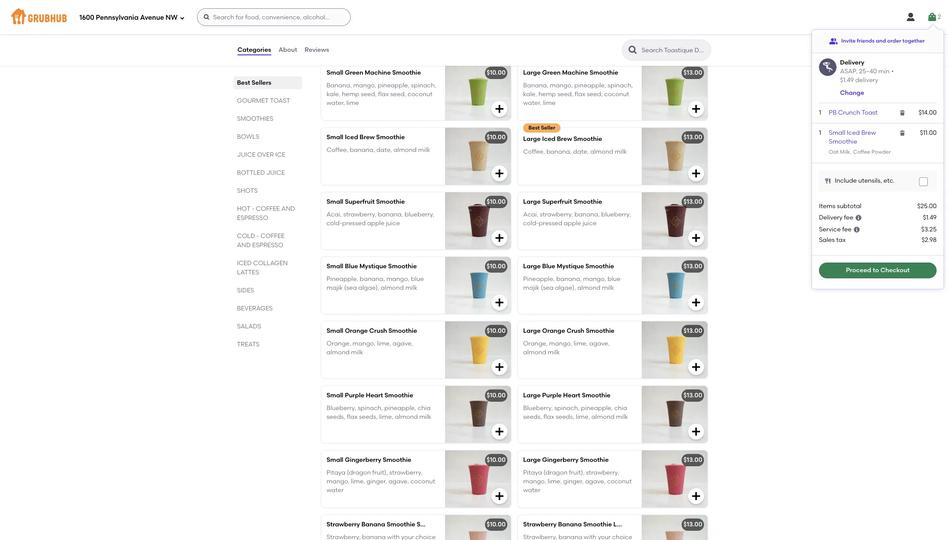 Task type: vqa. For each thing, say whether or not it's contained in the screenshot.


Task type: locate. For each thing, give the bounding box(es) containing it.
treats tab
[[237, 340, 299, 349]]

0 horizontal spatial juice
[[237, 151, 256, 159]]

sales
[[820, 236, 835, 244]]

main navigation navigation
[[0, 0, 949, 34]]

tooltip containing delivery
[[813, 25, 944, 289]]

utensils,
[[859, 177, 883, 184]]

coffee down hot - coffee and espresso tab
[[261, 232, 285, 240]]

majik for large
[[524, 284, 540, 292]]

delivery for asap,
[[841, 59, 865, 66]]

1 superfruit from the left
[[345, 198, 375, 206]]

proceed to checkout
[[847, 267, 910, 274]]

svg image for small blue mystique smoothie
[[495, 298, 505, 308]]

algae), down the "small blue mystique smoothie" on the left
[[359, 284, 380, 292]]

2 blue from the left
[[543, 263, 556, 270]]

1 horizontal spatial -
[[257, 232, 259, 240]]

acai, down small superfruit smoothie
[[327, 211, 342, 218]]

1 algae), from the left
[[359, 284, 380, 292]]

$25.00
[[918, 203, 937, 210]]

1 large from the top
[[524, 69, 541, 77]]

superfruit
[[345, 198, 375, 206], [543, 198, 572, 206]]

bottled juice tab
[[237, 168, 299, 177]]

blueberry, for small
[[327, 404, 356, 412]]

search icon image
[[628, 45, 639, 55]]

1 horizontal spatial chia
[[615, 404, 628, 412]]

1 for small
[[820, 129, 822, 137]]

1 horizontal spatial juice
[[583, 220, 597, 227]]

svg image for large orange crush smoothie
[[691, 362, 702, 373]]

small superfruit smoothie
[[327, 198, 405, 206]]

best inside best sellers tab
[[237, 79, 250, 87]]

1 horizontal spatial $1.49
[[924, 214, 937, 222]]

espresso inside cold - coffee and espresso
[[252, 242, 284, 249]]

lime for small
[[347, 99, 359, 107]]

fruit), for small gingerberry smoothie
[[373, 469, 388, 476]]

hemp
[[342, 90, 360, 98], [539, 90, 556, 98]]

small gingerberry smoothie image
[[445, 451, 511, 508]]

$10.00
[[487, 69, 506, 77], [487, 134, 506, 141], [487, 198, 506, 206], [487, 263, 506, 270], [487, 327, 506, 335], [487, 392, 506, 399], [487, 457, 506, 464], [487, 521, 506, 529]]

toast
[[270, 97, 290, 105]]

1 horizontal spatial crush
[[567, 327, 585, 335]]

2 pitaya (dragon fruit), strawberry, mango, lime, ginger, agave, coconut water from the left
[[524, 469, 632, 494]]

4 $10.00 from the top
[[487, 263, 506, 270]]

0 horizontal spatial acai,
[[327, 211, 342, 218]]

delivery up service
[[820, 214, 843, 222]]

2 horizontal spatial brew
[[862, 129, 877, 137]]

crunch
[[839, 109, 861, 116]]

and for cold - coffee and espresso
[[237, 242, 251, 249]]

agave, down small orange crush smoothie
[[393, 340, 413, 347]]

1 orange from the left
[[345, 327, 368, 335]]

large for large blue mystique smoothie
[[524, 263, 541, 270]]

1 horizontal spatial and
[[282, 205, 295, 213]]

juice down the bowls
[[237, 151, 256, 159]]

pineapple, for small
[[327, 275, 358, 283]]

acai, strawberry, banana, blueberry, cold-pressed apple juice
[[327, 211, 435, 227], [524, 211, 631, 227]]

0 vertical spatial and
[[282, 205, 295, 213]]

pitaya down 'small gingerberry smoothie'
[[327, 469, 346, 476]]

6 large from the top
[[524, 392, 541, 399]]

1 horizontal spatial pitaya
[[524, 469, 542, 476]]

5 large from the top
[[524, 327, 541, 335]]

juice down 'ice'
[[267, 169, 285, 177]]

blueberry, spinach, pineapple, chia seeds, flax seeds, lime, almond milk down 'small purple heart smoothie'
[[327, 404, 432, 421]]

1 acai, from the left
[[327, 211, 342, 218]]

small green machine smoothie
[[327, 69, 421, 77]]

crush for small
[[370, 327, 387, 335]]

0 horizontal spatial blueberry, spinach, pineapple, chia seeds, flax seeds, lime, almond milk
[[327, 404, 432, 421]]

1 vertical spatial delivery
[[820, 214, 843, 222]]

purple for large
[[543, 392, 562, 399]]

1 horizontal spatial pitaya (dragon fruit), strawberry, mango, lime, ginger, agave, coconut water
[[524, 469, 632, 494]]

blue for large
[[543, 263, 556, 270]]

1 horizontal spatial kale,
[[524, 90, 537, 98]]

pineapple, down the large purple heart smoothie
[[581, 404, 613, 412]]

pineapple, down large green machine smoothie
[[575, 82, 607, 89]]

water, for large
[[524, 99, 542, 107]]

large for large iced brew smoothie
[[524, 135, 541, 143]]

1 majik from the left
[[327, 284, 343, 292]]

1 horizontal spatial purple
[[543, 392, 562, 399]]

juice for large superfruit smoothie
[[583, 220, 597, 227]]

and
[[877, 38, 887, 44]]

0 horizontal spatial lime
[[347, 99, 359, 107]]

2 purple from the left
[[543, 392, 562, 399]]

agave, down 'small gingerberry smoothie'
[[389, 478, 409, 485]]

chia for small purple heart smoothie
[[418, 404, 431, 412]]

5 $10.00 from the top
[[487, 327, 506, 335]]

pressed down small superfruit smoothie
[[342, 220, 366, 227]]

0 horizontal spatial kale,
[[327, 90, 341, 98]]

large green machine smoothie image
[[642, 63, 708, 120]]

1 left pb
[[820, 109, 822, 116]]

pitaya
[[327, 469, 346, 476], [524, 469, 542, 476]]

banana, mango, pineapple, spinach, kale, hemp seed, flax seed, coconut water, lime for large
[[524, 82, 633, 107]]

milk
[[841, 149, 851, 155]]

1 horizontal spatial green
[[543, 69, 561, 77]]

blueberry,
[[405, 211, 435, 218], [602, 211, 631, 218]]

2 strawberry from the left
[[524, 521, 557, 529]]

espresso inside hot - coffee and espresso
[[237, 214, 268, 222]]

flax down 'small purple heart smoothie'
[[347, 413, 358, 421]]

water
[[327, 487, 344, 494], [524, 487, 541, 494]]

7 $10.00 from the top
[[487, 457, 506, 464]]

lime
[[347, 99, 359, 107], [543, 99, 556, 107]]

1 orange, mango, lime, agave, almond milk from the left
[[327, 340, 413, 356]]

0 horizontal spatial small iced brew smoothie
[[327, 134, 405, 141]]

pineapple, down the "small blue mystique smoothie" on the left
[[327, 275, 358, 283]]

(dragon down 'small gingerberry smoothie'
[[347, 469, 371, 476]]

mango, down the "small blue mystique smoothie" on the left
[[387, 275, 410, 283]]

pineapple, down 'small purple heart smoothie'
[[385, 404, 417, 412]]

small gingerberry smoothie
[[327, 457, 412, 464]]

1 (sea from the left
[[344, 284, 357, 292]]

orange, mango, lime, agave, almond milk down small orange crush smoothie
[[327, 340, 413, 356]]

0 horizontal spatial banana
[[362, 521, 385, 529]]

hemp down small green machine smoothie
[[342, 90, 360, 98]]

0 horizontal spatial crush
[[370, 327, 387, 335]]

1 horizontal spatial gingerberry
[[543, 457, 579, 464]]

0 horizontal spatial -
[[252, 205, 255, 213]]

salads tab
[[237, 322, 299, 331]]

2 superfruit from the left
[[543, 198, 572, 206]]

algae), down large blue mystique smoothie
[[555, 284, 576, 292]]

0 horizontal spatial pressed
[[342, 220, 366, 227]]

svg image
[[180, 15, 185, 20], [495, 104, 505, 114], [691, 104, 702, 114], [900, 109, 907, 116], [495, 168, 505, 179], [854, 226, 861, 233], [691, 233, 702, 243], [495, 298, 505, 308], [691, 298, 702, 308], [495, 362, 505, 373], [691, 362, 702, 373], [691, 491, 702, 502]]

date,
[[377, 146, 392, 154], [574, 148, 589, 155]]

gourmet toast tab
[[237, 96, 299, 105]]

pineapple, for large
[[524, 275, 555, 283]]

orange, mango, lime, agave, almond milk down large orange crush smoothie
[[524, 340, 610, 356]]

blue for small blue mystique smoothie
[[411, 275, 424, 283]]

orange, mango, lime, agave, almond milk for large
[[524, 340, 610, 356]]

small for coffee, banana, date, almond milk
[[327, 134, 344, 141]]

(dragon down large gingerberry smoothie
[[544, 469, 568, 476]]

tooltip
[[813, 25, 944, 289]]

1 horizontal spatial hemp
[[539, 90, 556, 98]]

0 horizontal spatial hemp
[[342, 90, 360, 98]]

espresso up "collagen"
[[252, 242, 284, 249]]

large purple heart smoothie
[[524, 392, 611, 399]]

banana,
[[350, 146, 375, 154], [547, 148, 572, 155], [378, 211, 403, 218], [575, 211, 600, 218], [360, 275, 385, 283], [557, 275, 582, 283]]

acai, strawberry, banana, blueberry, cold-pressed apple juice down large superfruit smoothie
[[524, 211, 631, 227]]

pineapple, banana, mango, blue majik (sea algae), almond milk for small
[[327, 275, 424, 292]]

include
[[835, 177, 857, 184]]

1 strawberry from the left
[[327, 521, 360, 529]]

1 banana, mango, pineapple, spinach, kale, hemp seed, flax seed, coconut water, lime from the left
[[327, 82, 437, 107]]

acai,
[[327, 211, 342, 218], [524, 211, 539, 218]]

fruit), down large gingerberry smoothie
[[569, 469, 585, 476]]

0 vertical spatial -
[[252, 205, 255, 213]]

large gingerberry smoothie image
[[642, 451, 708, 508]]

1 seed, from the left
[[361, 90, 377, 98]]

majik down large blue mystique smoothie
[[524, 284, 540, 292]]

crush for large
[[567, 327, 585, 335]]

best left the "sellers"
[[237, 79, 250, 87]]

flax down small green machine smoothie
[[378, 90, 389, 98]]

$10.00 for large superfruit smoothie
[[487, 198, 506, 206]]

pineapple, banana, mango, blue majik (sea algae), almond milk down large blue mystique smoothie
[[524, 275, 621, 292]]

smoothies up small green machine smoothie
[[320, 43, 377, 54]]

include utensils, etc.
[[835, 177, 895, 184]]

juice down large superfruit smoothie
[[583, 220, 597, 227]]

1 horizontal spatial small iced brew smoothie
[[829, 129, 877, 146]]

fruit), down 'small gingerberry smoothie'
[[373, 469, 388, 476]]

coffee
[[854, 149, 871, 155]]

people icon image
[[830, 37, 838, 46]]

1 pitaya (dragon fruit), strawberry, mango, lime, ginger, agave, coconut water from the left
[[327, 469, 436, 494]]

2 majik from the left
[[524, 284, 540, 292]]

lime down small green machine smoothie
[[347, 99, 359, 107]]

1 blueberry, spinach, pineapple, chia seeds, flax seeds, lime, almond milk from the left
[[327, 404, 432, 421]]

small superfruit smoothie image
[[445, 193, 511, 250]]

cold- down small superfruit smoothie
[[327, 220, 342, 227]]

$10.00 for large gingerberry smoothie
[[487, 457, 506, 464]]

2 banana from the left
[[558, 521, 582, 529]]

2 machine from the left
[[563, 69, 589, 77]]

1 vertical spatial and
[[237, 242, 251, 249]]

items subtotal
[[820, 203, 862, 210]]

0 horizontal spatial water,
[[327, 99, 345, 107]]

•
[[892, 67, 894, 75]]

banana, mango, pineapple, spinach, kale, hemp seed, flax seed, coconut water, lime down small green machine smoothie
[[327, 82, 437, 107]]

blueberry, down the large purple heart smoothie
[[524, 404, 553, 412]]

1 horizontal spatial best
[[529, 125, 540, 131]]

2 orange, mango, lime, agave, almond milk from the left
[[524, 340, 610, 356]]

apple down large superfruit smoothie
[[564, 220, 581, 227]]

0 horizontal spatial orange, mango, lime, agave, almond milk
[[327, 340, 413, 356]]

1 horizontal spatial orange
[[543, 327, 566, 335]]

proceed to checkout button
[[820, 263, 937, 279]]

mystique
[[360, 263, 387, 270], [557, 263, 584, 270]]

green
[[345, 69, 364, 77], [543, 69, 561, 77]]

2 pineapple, from the left
[[524, 275, 555, 283]]

0 vertical spatial delivery
[[841, 59, 865, 66]]

0 vertical spatial espresso
[[237, 214, 268, 222]]

best left seller
[[529, 125, 540, 131]]

coffee inside cold - coffee and espresso
[[261, 232, 285, 240]]

coffee
[[256, 205, 280, 213], [261, 232, 285, 240]]

majik for small
[[327, 284, 343, 292]]

4 large from the top
[[524, 263, 541, 270]]

1 purple from the left
[[345, 392, 365, 399]]

1 green from the left
[[345, 69, 364, 77]]

small iced brew smoothie image
[[445, 128, 511, 185]]

2 button
[[928, 9, 942, 25]]

large for large purple heart smoothie
[[524, 392, 541, 399]]

2 banana, from the left
[[524, 82, 549, 89]]

kale, for large
[[524, 90, 537, 98]]

1 horizontal spatial blue
[[608, 275, 621, 283]]

espresso down hot
[[237, 214, 268, 222]]

flax down large green machine smoothie
[[575, 90, 586, 98]]

0 horizontal spatial blue
[[411, 275, 424, 283]]

1 horizontal spatial blue
[[543, 263, 556, 270]]

juice for small superfruit smoothie
[[386, 220, 400, 227]]

strawberry, down large superfruit smoothie
[[540, 211, 573, 218]]

1 horizontal spatial blueberry,
[[602, 211, 631, 218]]

1 vertical spatial juice
[[267, 169, 285, 177]]

hemp down large green machine smoothie
[[539, 90, 556, 98]]

0 horizontal spatial pitaya (dragon fruit), strawberry, mango, lime, ginger, agave, coconut water
[[327, 469, 436, 494]]

flax down the large purple heart smoothie
[[544, 413, 555, 421]]

pitaya (dragon fruit), strawberry, mango, lime, ginger, agave, coconut water down large gingerberry smoothie
[[524, 469, 632, 494]]

1 horizontal spatial water,
[[524, 99, 542, 107]]

1 blue from the left
[[345, 263, 358, 270]]

1 mystique from the left
[[360, 263, 387, 270]]

- right hot
[[252, 205, 255, 213]]

0 horizontal spatial fruit),
[[373, 469, 388, 476]]

1 horizontal spatial date,
[[574, 148, 589, 155]]

coffee for cold
[[261, 232, 285, 240]]

blueberry, spinach, pineapple, chia seeds, flax seeds, lime, almond milk down the large purple heart smoothie
[[524, 404, 629, 421]]

svg image inside main navigation navigation
[[180, 15, 185, 20]]

$13.00 for banana, mango, pineapple, spinach, kale, hemp seed, flax seed, coconut water, lime
[[684, 69, 703, 77]]

7 $13.00 from the top
[[684, 457, 703, 464]]

pitaya (dragon fruit), strawberry, mango, lime, ginger, agave, coconut water for small gingerberry smoothie
[[327, 469, 436, 494]]

(sea down large blue mystique smoothie
[[541, 284, 554, 292]]

large iced brew smoothie
[[524, 135, 603, 143]]

-
[[252, 205, 255, 213], [257, 232, 259, 240]]

1 vertical spatial $1.49
[[924, 214, 937, 222]]

orange, down small orange crush smoothie
[[327, 340, 351, 347]]

1 horizontal spatial (sea
[[541, 284, 554, 292]]

lime,
[[377, 340, 391, 347], [574, 340, 588, 347], [380, 413, 394, 421], [576, 413, 590, 421], [351, 478, 365, 485], [548, 478, 562, 485]]

2 blueberry, spinach, pineapple, chia seeds, flax seeds, lime, almond milk from the left
[[524, 404, 629, 421]]

cold - coffee and espresso
[[237, 232, 285, 249]]

apple for small superfruit smoothie
[[367, 220, 385, 227]]

1 (dragon from the left
[[347, 469, 371, 476]]

6 $10.00 from the top
[[487, 392, 506, 399]]

pineapple,
[[327, 275, 358, 283], [524, 275, 555, 283]]

1 pitaya from the left
[[327, 469, 346, 476]]

large superfruit smoothie image
[[642, 193, 708, 250]]

1 cold- from the left
[[327, 220, 342, 227]]

seller
[[541, 125, 556, 131]]

1 acai, strawberry, banana, blueberry, cold-pressed apple juice from the left
[[327, 211, 435, 227]]

fruit), for large gingerberry smoothie
[[569, 469, 585, 476]]

1 horizontal spatial machine
[[563, 69, 589, 77]]

$2.98
[[922, 236, 937, 244]]

1 lime from the left
[[347, 99, 359, 107]]

strawberry
[[327, 521, 360, 529], [524, 521, 557, 529]]

pineapple, down small green machine smoothie
[[378, 82, 410, 89]]

$1.49 down asap,
[[841, 76, 854, 84]]

2 blue from the left
[[608, 275, 621, 283]]

1 blueberry, from the left
[[327, 404, 356, 412]]

0 horizontal spatial (sea
[[344, 284, 357, 292]]

$10.00 for large purple heart smoothie
[[487, 392, 506, 399]]

2 acai, from the left
[[524, 211, 539, 218]]

0 horizontal spatial banana,
[[327, 82, 352, 89]]

1 blueberry, from the left
[[405, 211, 435, 218]]

1 horizontal spatial acai,
[[524, 211, 539, 218]]

oat
[[829, 149, 839, 155]]

1 horizontal spatial strawberry
[[524, 521, 557, 529]]

1 horizontal spatial superfruit
[[543, 198, 572, 206]]

4 seed, from the left
[[587, 90, 603, 98]]

1 apple from the left
[[367, 220, 385, 227]]

cold- for large
[[524, 220, 539, 227]]

blueberry, for small superfruit smoothie
[[405, 211, 435, 218]]

2 (sea from the left
[[541, 284, 554, 292]]

pineapple, down large blue mystique smoothie
[[524, 275, 555, 283]]

$13.00 for orange, mango, lime, agave, almond milk
[[684, 327, 703, 335]]

2 acai, strawberry, banana, blueberry, cold-pressed apple juice from the left
[[524, 211, 631, 227]]

hemp for large
[[539, 90, 556, 98]]

2 (dragon from the left
[[544, 469, 568, 476]]

ginger, down 'small gingerberry smoothie'
[[367, 478, 387, 485]]

banana, for small
[[327, 82, 352, 89]]

2 apple from the left
[[564, 220, 581, 227]]

0 horizontal spatial cold-
[[327, 220, 342, 227]]

banana, down large green machine smoothie
[[524, 82, 549, 89]]

delivery inside delivery asap, 25–40 min • $1.49 delivery
[[841, 59, 865, 66]]

0 horizontal spatial coffee, banana, date, almond milk
[[327, 146, 431, 154]]

2 water, from the left
[[524, 99, 542, 107]]

majik down the "small blue mystique smoothie" on the left
[[327, 284, 343, 292]]

0 horizontal spatial best
[[237, 79, 250, 87]]

1 horizontal spatial fruit),
[[569, 469, 585, 476]]

and inside cold - coffee and espresso
[[237, 242, 251, 249]]

0 horizontal spatial chia
[[418, 404, 431, 412]]

$13.00 for acai, strawberry, banana, blueberry, cold-pressed apple juice
[[684, 198, 703, 206]]

1 horizontal spatial banana,
[[524, 82, 549, 89]]

1 pressed from the left
[[342, 220, 366, 227]]

2 crush from the left
[[567, 327, 585, 335]]

2 blueberry, from the left
[[602, 211, 631, 218]]

lime for large
[[543, 99, 556, 107]]

pineapple, banana, mango, blue majik (sea algae), almond milk down the "small blue mystique smoothie" on the left
[[327, 275, 424, 292]]

1 horizontal spatial brew
[[557, 135, 573, 143]]

2 heart from the left
[[564, 392, 581, 399]]

heart
[[366, 392, 383, 399], [564, 392, 581, 399]]

(dragon for small
[[347, 469, 371, 476]]

cold- down large superfruit smoothie
[[524, 220, 539, 227]]

(sea down the "small blue mystique smoothie" on the left
[[344, 284, 357, 292]]

2 pressed from the left
[[539, 220, 563, 227]]

pitaya (dragon fruit), strawberry, mango, lime, ginger, agave, coconut water down 'small gingerberry smoothie'
[[327, 469, 436, 494]]

iced collagen lattes tab
[[237, 259, 299, 277]]

0 horizontal spatial smoothies
[[237, 115, 274, 123]]

1 horizontal spatial smoothies
[[320, 43, 377, 54]]

2 mystique from the left
[[557, 263, 584, 270]]

0 horizontal spatial brew
[[360, 134, 375, 141]]

beverages tab
[[237, 304, 299, 313]]

2 large from the top
[[524, 135, 541, 143]]

blueberry, down 'small purple heart smoothie'
[[327, 404, 356, 412]]

strawberry banana smoothie large image
[[642, 515, 708, 540]]

orange
[[345, 327, 368, 335], [543, 327, 566, 335]]

pb crunch toast
[[829, 109, 878, 116]]

svg image inside 2 button
[[928, 12, 938, 22]]

pitaya down large gingerberry smoothie
[[524, 469, 542, 476]]

large for large green machine smoothie
[[524, 69, 541, 77]]

3 seeds, from the left
[[524, 413, 542, 421]]

strawberry banana smoothie small image
[[445, 515, 511, 540]]

1 orange, from the left
[[327, 340, 351, 347]]

0 horizontal spatial banana, mango, pineapple, spinach, kale, hemp seed, flax seed, coconut water, lime
[[327, 82, 437, 107]]

hot - coffee and espresso
[[237, 205, 295, 222]]

bowls tab
[[237, 132, 299, 141]]

0 horizontal spatial (dragon
[[347, 469, 371, 476]]

blueberry,
[[327, 404, 356, 412], [524, 404, 553, 412]]

1 horizontal spatial lime
[[543, 99, 556, 107]]

small iced brew smoothie
[[829, 129, 877, 146], [327, 134, 405, 141]]

purple for small
[[345, 392, 365, 399]]

1 vertical spatial coffee
[[261, 232, 285, 240]]

delivery icon image
[[820, 58, 837, 76]]

1 pineapple, banana, mango, blue majik (sea algae), almond milk from the left
[[327, 275, 424, 292]]

0 horizontal spatial acai, strawberry, banana, blueberry, cold-pressed apple juice
[[327, 211, 435, 227]]

1 water from the left
[[327, 487, 344, 494]]

pitaya (dragon fruit), strawberry, mango, lime, ginger, agave, coconut water for large gingerberry smoothie
[[524, 469, 632, 494]]

banana,
[[327, 82, 352, 89], [524, 82, 549, 89]]

1 horizontal spatial cold-
[[524, 220, 539, 227]]

seeds,
[[327, 413, 346, 421], [359, 413, 378, 421], [524, 413, 542, 421], [556, 413, 575, 421]]

2 gingerberry from the left
[[543, 457, 579, 464]]

2 hemp from the left
[[539, 90, 556, 98]]

0 horizontal spatial algae),
[[359, 284, 380, 292]]

best for best seller
[[529, 125, 540, 131]]

juice down small superfruit smoothie
[[386, 220, 400, 227]]

2 water from the left
[[524, 487, 541, 494]]

spinach,
[[411, 82, 437, 89], [608, 82, 633, 89], [358, 404, 383, 412], [555, 404, 580, 412]]

0 horizontal spatial orange,
[[327, 340, 351, 347]]

pressed
[[342, 220, 366, 227], [539, 220, 563, 227]]

coffee, for small
[[327, 146, 349, 154]]

2 algae), from the left
[[555, 284, 576, 292]]

and for hot - coffee and espresso
[[282, 205, 295, 213]]

algae), for large
[[555, 284, 576, 292]]

2 orange, from the left
[[524, 340, 548, 347]]

2 cold- from the left
[[524, 220, 539, 227]]

2 orange from the left
[[543, 327, 566, 335]]

5 $13.00 from the top
[[684, 327, 703, 335]]

orange,
[[327, 340, 351, 347], [524, 340, 548, 347]]

- inside hot - coffee and espresso
[[252, 205, 255, 213]]

blue for small
[[345, 263, 358, 270]]

coffee down shots tab
[[256, 205, 280, 213]]

order
[[888, 38, 902, 44]]

$1.49 inside delivery asap, 25–40 min • $1.49 delivery
[[841, 76, 854, 84]]

sides
[[237, 287, 254, 294]]

1 $13.00 from the top
[[684, 69, 703, 77]]

0 vertical spatial $1.49
[[841, 76, 854, 84]]

- for hot
[[252, 205, 255, 213]]

2 seed, from the left
[[391, 90, 406, 98]]

3 $13.00 from the top
[[684, 198, 703, 206]]

0 horizontal spatial ginger,
[[367, 478, 387, 485]]

1 horizontal spatial heart
[[564, 392, 581, 399]]

$10.00 for large orange crush smoothie
[[487, 327, 506, 335]]

mango, down large orange crush smoothie
[[550, 340, 573, 347]]

1 horizontal spatial coffee, banana, date, almond milk
[[524, 148, 627, 155]]

1 vertical spatial smoothies
[[237, 115, 274, 123]]

$1.49 up the $3.25
[[924, 214, 937, 222]]

invite friends and order together button
[[830, 33, 926, 49]]

1 vertical spatial 1
[[820, 129, 822, 137]]

small orange crush smoothie image
[[445, 322, 511, 379]]

cold-
[[327, 220, 342, 227], [524, 220, 539, 227]]

banana, for large blue mystique smoothie
[[557, 275, 582, 283]]

2 green from the left
[[543, 69, 561, 77]]

ginger, down large gingerberry smoothie
[[564, 478, 584, 485]]

smoothies inside tab
[[237, 115, 274, 123]]

seed,
[[361, 90, 377, 98], [391, 90, 406, 98], [558, 90, 574, 98], [587, 90, 603, 98]]

fee up tax
[[843, 226, 852, 233]]

kale,
[[327, 90, 341, 98], [524, 90, 537, 98]]

1 for pb
[[820, 109, 822, 116]]

0 horizontal spatial blueberry,
[[327, 404, 356, 412]]

acai, down large superfruit smoothie
[[524, 211, 539, 218]]

iced
[[847, 129, 861, 137], [345, 134, 358, 141], [543, 135, 556, 143]]

banana, mango, pineapple, spinach, kale, hemp seed, flax seed, coconut water, lime down large green machine smoothie
[[524, 82, 633, 107]]

small for pineapple, banana, mango, blue majik (sea algae), almond milk
[[327, 263, 344, 270]]

coffee inside hot - coffee and espresso
[[256, 205, 280, 213]]

1 $10.00 from the top
[[487, 69, 506, 77]]

fee down subtotal
[[845, 214, 854, 222]]

1 banana, from the left
[[327, 82, 352, 89]]

2 juice from the left
[[583, 220, 597, 227]]

orange, down large orange crush smoothie
[[524, 340, 548, 347]]

best sellers tab
[[237, 78, 299, 87]]

and down cold
[[237, 242, 251, 249]]

banana, for large
[[524, 82, 549, 89]]

1 horizontal spatial majik
[[524, 284, 540, 292]]

1 1 from the top
[[820, 109, 822, 116]]

ginger, for large
[[564, 478, 584, 485]]

1 left small iced brew smoothie link
[[820, 129, 822, 137]]

items
[[820, 203, 836, 210]]

ginger, for small
[[367, 478, 387, 485]]

1 horizontal spatial mystique
[[557, 263, 584, 270]]

0 vertical spatial 1
[[820, 109, 822, 116]]

0 horizontal spatial green
[[345, 69, 364, 77]]

coffee for hot
[[256, 205, 280, 213]]

and
[[282, 205, 295, 213], [237, 242, 251, 249]]

acai, strawberry, banana, blueberry, cold-pressed apple juice down small superfruit smoothie
[[327, 211, 435, 227]]

- right cold
[[257, 232, 259, 240]]

1 chia from the left
[[418, 404, 431, 412]]

0 horizontal spatial blue
[[345, 263, 358, 270]]

1 water, from the left
[[327, 99, 345, 107]]

blue
[[345, 263, 358, 270], [543, 263, 556, 270]]

and inside hot - coffee and espresso
[[282, 205, 295, 213]]

1 gingerberry from the left
[[345, 457, 382, 464]]

small for acai, strawberry, banana, blueberry, cold-pressed apple juice
[[327, 198, 344, 206]]

svg image
[[906, 12, 917, 22], [928, 12, 938, 22], [203, 14, 210, 21], [900, 130, 907, 137], [691, 168, 702, 179], [825, 178, 832, 185], [922, 179, 927, 185], [856, 215, 863, 222], [495, 233, 505, 243], [495, 427, 505, 437], [691, 427, 702, 437], [495, 491, 505, 502]]

- for cold
[[257, 232, 259, 240]]

0 horizontal spatial blueberry,
[[405, 211, 435, 218]]

pressed down large superfruit smoothie
[[539, 220, 563, 227]]

iced
[[237, 260, 252, 267]]

2 banana, mango, pineapple, spinach, kale, hemp seed, flax seed, coconut water, lime from the left
[[524, 82, 633, 107]]

0 horizontal spatial gingerberry
[[345, 457, 382, 464]]

0 horizontal spatial pitaya
[[327, 469, 346, 476]]

0 horizontal spatial $1.49
[[841, 76, 854, 84]]

fruit),
[[373, 469, 388, 476], [569, 469, 585, 476]]

powder
[[872, 149, 891, 155]]

pineapple,
[[378, 82, 410, 89], [575, 82, 607, 89], [385, 404, 417, 412], [581, 404, 613, 412]]

1 vertical spatial best
[[529, 125, 540, 131]]

apple down small superfruit smoothie
[[367, 220, 385, 227]]

2 seeds, from the left
[[359, 413, 378, 421]]

0 horizontal spatial purple
[[345, 392, 365, 399]]

3 large from the top
[[524, 198, 541, 206]]

strawberry, down small superfruit smoothie
[[343, 211, 377, 218]]

1 vertical spatial -
[[257, 232, 259, 240]]

2 chia from the left
[[615, 404, 628, 412]]

1 fruit), from the left
[[373, 469, 388, 476]]

orange, mango, lime, agave, almond milk
[[327, 340, 413, 356], [524, 340, 610, 356]]

large orange crush smoothie image
[[642, 322, 708, 379]]

small purple heart smoothie
[[327, 392, 413, 399]]

1 horizontal spatial blueberry,
[[524, 404, 553, 412]]

delivery up asap,
[[841, 59, 865, 66]]

svg image for large superfruit smoothie
[[691, 233, 702, 243]]

bottled juice
[[237, 169, 285, 177]]

1 blue from the left
[[411, 275, 424, 283]]

- inside cold - coffee and espresso
[[257, 232, 259, 240]]

1 kale, from the left
[[327, 90, 341, 98]]

mango,
[[353, 82, 376, 89], [550, 82, 573, 89], [387, 275, 410, 283], [583, 275, 607, 283], [353, 340, 376, 347], [550, 340, 573, 347], [327, 478, 350, 485], [524, 478, 547, 485]]

2 $10.00 from the top
[[487, 134, 506, 141]]

lime, down the large purple heart smoothie
[[576, 413, 590, 421]]

2 pineapple, banana, mango, blue majik (sea algae), almond milk from the left
[[524, 275, 621, 292]]

machine
[[365, 69, 391, 77], [563, 69, 589, 77]]

1 horizontal spatial acai, strawberry, banana, blueberry, cold-pressed apple juice
[[524, 211, 631, 227]]

brew inside 'small iced brew smoothie'
[[862, 129, 877, 137]]

0 horizontal spatial strawberry
[[327, 521, 360, 529]]

0 horizontal spatial and
[[237, 242, 251, 249]]

pineapple, for small green machine smoothie
[[378, 82, 410, 89]]

1 machine from the left
[[365, 69, 391, 77]]

0 horizontal spatial apple
[[367, 220, 385, 227]]

juice over ice tab
[[237, 150, 299, 159]]

svg image for small iced brew smoothie
[[495, 168, 505, 179]]

smoothies down gourmet
[[237, 115, 274, 123]]

1 vertical spatial fee
[[843, 226, 852, 233]]

orange, for large
[[524, 340, 548, 347]]

1
[[820, 109, 822, 116], [820, 129, 822, 137]]

and down shots tab
[[282, 205, 295, 213]]

chia
[[418, 404, 431, 412], [615, 404, 628, 412]]

sellers
[[252, 79, 272, 87]]

2 kale, from the left
[[524, 90, 537, 98]]

1 horizontal spatial pineapple,
[[524, 275, 555, 283]]

best sellers
[[237, 79, 272, 87]]

1 ginger, from the left
[[367, 478, 387, 485]]

banana, down small green machine smoothie
[[327, 82, 352, 89]]

7 large from the top
[[524, 457, 541, 464]]

coffee, banana, date, almond milk for small iced brew smoothie
[[327, 146, 431, 154]]

lime up seller
[[543, 99, 556, 107]]

1 horizontal spatial coffee,
[[524, 148, 545, 155]]

to
[[873, 267, 880, 274]]

(dragon
[[347, 469, 371, 476], [544, 469, 568, 476]]

(dragon for large
[[544, 469, 568, 476]]



Task type: describe. For each thing, give the bounding box(es) containing it.
change
[[841, 89, 865, 96]]

categories button
[[237, 34, 272, 66]]

gourmet
[[237, 97, 269, 105]]

orange for large
[[543, 327, 566, 335]]

lime, down 'small purple heart smoothie'
[[380, 413, 394, 421]]

mango, down small orange crush smoothie
[[353, 340, 376, 347]]

machine for small
[[365, 69, 391, 77]]

acai, strawberry, banana, blueberry, cold-pressed apple juice for large superfruit smoothie
[[524, 211, 631, 227]]

0 horizontal spatial iced
[[345, 134, 358, 141]]

banana for small
[[362, 521, 385, 529]]

delivery fee
[[820, 214, 854, 222]]

2
[[938, 13, 942, 21]]

1 seeds, from the left
[[327, 413, 346, 421]]

superfruit for small
[[345, 198, 375, 206]]

delivery for fee
[[820, 214, 843, 222]]

svg image for large gingerberry smoothie
[[691, 491, 702, 502]]

cold
[[237, 232, 255, 240]]

bottled
[[237, 169, 265, 177]]

pineapple, for large purple heart smoothie
[[581, 404, 613, 412]]

2 $13.00 from the top
[[684, 134, 703, 141]]

$10.00 for large green machine smoothie
[[487, 69, 506, 77]]

1600
[[80, 13, 94, 21]]

mango, down large gingerberry smoothie
[[524, 478, 547, 485]]

min
[[879, 67, 890, 75]]

together
[[903, 38, 926, 44]]

small for blueberry, spinach, pineapple, chia seeds, flax seeds, lime, almond milk
[[327, 392, 344, 399]]

small orange crush smoothie
[[327, 327, 417, 335]]

ice
[[275, 151, 286, 159]]

$3.25
[[922, 226, 937, 233]]

proceed
[[847, 267, 872, 274]]

banana, for large iced brew smoothie
[[547, 148, 572, 155]]

gourmet toast
[[237, 97, 290, 105]]

hemp for small
[[342, 90, 360, 98]]

small iced brew smoothie inside tooltip
[[829, 129, 877, 146]]

smoothies tab
[[237, 114, 299, 123]]

asap,
[[841, 67, 858, 75]]

avenue
[[140, 13, 164, 21]]

small green machine smoothie image
[[445, 63, 511, 120]]

about
[[279, 46, 297, 54]]

cold - coffee and espresso tab
[[237, 231, 299, 250]]

service fee
[[820, 226, 852, 233]]

pineapple, for large green machine smoothie
[[575, 82, 607, 89]]

algae), for small
[[359, 284, 380, 292]]

pressed for large
[[539, 220, 563, 227]]

agave, down large orange crush smoothie
[[590, 340, 610, 347]]

svg image for large blue mystique smoothie
[[691, 298, 702, 308]]

pressed for small
[[342, 220, 366, 227]]

reviews
[[305, 46, 329, 54]]

pineapple, banana, mango, blue majik (sea algae), almond milk for large
[[524, 275, 621, 292]]

shots tab
[[237, 186, 299, 195]]

acai, for small
[[327, 211, 342, 218]]

8 $10.00 from the top
[[487, 521, 506, 529]]

sales tax
[[820, 236, 846, 244]]

iced inside tooltip
[[847, 129, 861, 137]]

orange, mango, lime, agave, almond milk for small
[[327, 340, 413, 356]]

0 vertical spatial juice
[[237, 151, 256, 159]]

iced collagen lattes
[[237, 260, 288, 276]]

collagen
[[253, 260, 288, 267]]

0 vertical spatial smoothies
[[320, 43, 377, 54]]

chia for large purple heart smoothie
[[615, 404, 628, 412]]

espresso for hot
[[237, 214, 268, 222]]

toast
[[862, 109, 878, 116]]

blueberry, for large superfruit smoothie
[[602, 211, 631, 218]]

friends
[[857, 38, 875, 44]]

large green machine smoothie
[[524, 69, 619, 77]]

blue for large blue mystique smoothie
[[608, 275, 621, 283]]

$13.00 for pineapple, banana, mango, blue majik (sea algae), almond milk
[[684, 263, 703, 270]]

strawberry for strawberry banana smoothie small
[[327, 521, 360, 529]]

$13.00 for blueberry, spinach, pineapple, chia seeds, flax seeds, lime, almond milk
[[684, 392, 703, 399]]

1600 pennsylvania avenue nw
[[80, 13, 178, 21]]

small for banana, mango, pineapple, spinach, kale, hemp seed, flax seed, coconut water, lime
[[327, 69, 344, 77]]

small iced brew smoothie link
[[829, 129, 877, 146]]

bowls
[[237, 133, 260, 141]]

categories
[[238, 46, 271, 54]]

large orange crush smoothie
[[524, 327, 615, 335]]

nw
[[166, 13, 178, 21]]

gingerberry for small
[[345, 457, 382, 464]]

checkout
[[881, 267, 910, 274]]

heart for small
[[366, 392, 383, 399]]

shots
[[237, 187, 258, 195]]

beverages
[[237, 305, 273, 312]]

mango, down 'small gingerberry smoothie'
[[327, 478, 350, 485]]

lime, down 'small gingerberry smoothie'
[[351, 478, 365, 485]]

large blue mystique smoothie image
[[642, 257, 708, 314]]

Search Toastique Dupont Circle search field
[[641, 46, 709, 54]]

invite
[[842, 38, 856, 44]]

pineapple, for small purple heart smoothie
[[385, 404, 417, 412]]

pitaya for large
[[524, 469, 542, 476]]

pb crunch toast link
[[829, 109, 878, 116]]

Search for food, convenience, alcohol... search field
[[197, 8, 351, 26]]

pb
[[829, 109, 837, 116]]

apple for large superfruit smoothie
[[564, 220, 581, 227]]

small purple heart smoothie image
[[445, 386, 511, 443]]

fee for service fee
[[843, 226, 852, 233]]

best seller
[[529, 125, 556, 131]]

strawberry banana smoothie small
[[327, 521, 438, 529]]

subtotal
[[838, 203, 862, 210]]

delivery asap, 25–40 min • $1.49 delivery
[[841, 59, 894, 84]]

3 seed, from the left
[[558, 90, 574, 98]]

date, for small iced brew smoothie
[[377, 146, 392, 154]]

lime, down large orange crush smoothie
[[574, 340, 588, 347]]

lime, down small orange crush smoothie
[[377, 340, 391, 347]]

mango, down small green machine smoothie
[[353, 82, 376, 89]]

strawberry banana smoothie large
[[524, 521, 635, 529]]

service
[[820, 226, 841, 233]]

small blue mystique smoothie
[[327, 263, 417, 270]]

small
[[417, 521, 438, 529]]

(sea for small
[[344, 284, 357, 292]]

acai, strawberry, banana, blueberry, cold-pressed apple juice for small superfruit smoothie
[[327, 211, 435, 227]]

reviews button
[[304, 34, 330, 66]]

1 horizontal spatial iced
[[543, 135, 556, 143]]

large for large orange crush smoothie
[[524, 327, 541, 335]]

sides tab
[[237, 286, 299, 295]]

pitaya for small
[[327, 469, 346, 476]]

treats
[[237, 341, 260, 348]]

about button
[[278, 34, 298, 66]]

mango, down large blue mystique smoothie
[[583, 275, 607, 283]]

salads
[[237, 323, 261, 330]]

svg image for large green machine smoothie
[[691, 104, 702, 114]]

strawberry, down large gingerberry smoothie
[[586, 469, 620, 476]]

svg image for small green machine smoothie
[[495, 104, 505, 114]]

1 horizontal spatial juice
[[267, 169, 285, 177]]

etc.
[[884, 177, 895, 184]]

blueberry, spinach, pineapple, chia seeds, flax seeds, lime, almond milk for large purple heart smoothie
[[524, 404, 629, 421]]

small inside 'small iced brew smoothie'
[[829, 129, 846, 137]]

large for large gingerberry smoothie
[[524, 457, 541, 464]]

$14.00
[[919, 109, 937, 116]]

small for pitaya (dragon fruit), strawberry, mango, lime, ginger, agave, coconut water
[[327, 457, 344, 464]]

delivery
[[856, 76, 879, 84]]

large blue mystique smoothie
[[524, 263, 615, 270]]

large purple heart smoothie image
[[642, 386, 708, 443]]

$13.00 for pitaya (dragon fruit), strawberry, mango, lime, ginger, agave, coconut water
[[684, 457, 703, 464]]

change button
[[841, 89, 865, 97]]

gingerberry for large
[[543, 457, 579, 464]]

large
[[614, 521, 635, 529]]

green for small
[[345, 69, 364, 77]]

espresso for cold
[[252, 242, 284, 249]]

8 $13.00 from the top
[[684, 521, 703, 529]]

hot
[[237, 205, 251, 213]]

lattes
[[237, 269, 259, 276]]

juice over ice
[[237, 151, 286, 159]]

agave, down large gingerberry smoothie
[[586, 478, 606, 485]]

date, for large iced brew smoothie
[[574, 148, 589, 155]]

strawberry for strawberry banana smoothie large
[[524, 521, 557, 529]]

water, for small
[[327, 99, 345, 107]]

strawberry, down 'small gingerberry smoothie'
[[390, 469, 423, 476]]

25–40
[[860, 67, 878, 75]]

large superfruit smoothie
[[524, 198, 603, 206]]

large gingerberry smoothie
[[524, 457, 609, 464]]

fee for delivery fee
[[845, 214, 854, 222]]

tax
[[837, 236, 846, 244]]

invite friends and order together
[[842, 38, 926, 44]]

large iced brew smoothie image
[[642, 128, 708, 185]]

4 seeds, from the left
[[556, 413, 575, 421]]

green for large
[[543, 69, 561, 77]]

pennsylvania
[[96, 13, 139, 21]]

lime, down large gingerberry smoothie
[[548, 478, 562, 485]]

blueberry, spinach, pineapple, chia seeds, flax seeds, lime, almond milk for small purple heart smoothie
[[327, 404, 432, 421]]

superfruit for large
[[543, 198, 572, 206]]

mango, down large green machine smoothie
[[550, 82, 573, 89]]

water for small
[[327, 487, 344, 494]]

coffee, for large
[[524, 148, 545, 155]]

best for best sellers
[[237, 79, 250, 87]]

over
[[257, 151, 274, 159]]

orange, for small
[[327, 340, 351, 347]]

small blue mystique smoothie image
[[445, 257, 511, 314]]

hot - coffee and espresso tab
[[237, 204, 299, 223]]



